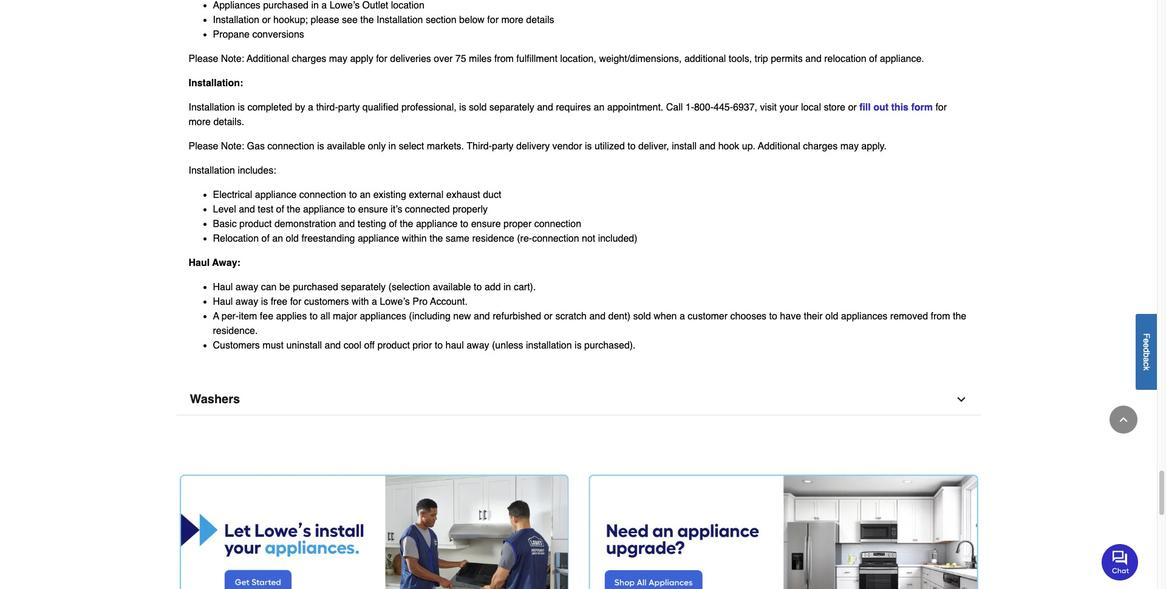 Task type: locate. For each thing, give the bounding box(es) containing it.
available inside haul away can be purchased separately (selection available to add in cart). haul away is free for customers with a lowe's pro account. a per-item fee applies to all major appliances (including new and refurbished or scratch and dent) sold when a customer chooses to have their old appliances removed from the residence. customers must uninstall and cool off product prior to haul away (unless installation is purchased).
[[433, 282, 471, 293]]

appliances
[[213, 0, 261, 11]]

or left scratch
[[544, 311, 553, 322]]

apply.
[[862, 141, 887, 152]]

0 horizontal spatial from
[[495, 54, 514, 65]]

outlet
[[363, 0, 388, 11]]

1 horizontal spatial more
[[502, 15, 524, 26]]

lowe's
[[330, 0, 360, 11], [380, 297, 410, 308]]

is
[[238, 102, 245, 113], [459, 102, 466, 113], [317, 141, 324, 152], [585, 141, 592, 152], [261, 297, 268, 308], [575, 341, 582, 351]]

1 vertical spatial ensure
[[471, 219, 501, 230]]

1 vertical spatial may
[[841, 141, 859, 152]]

from right miles in the left of the page
[[495, 54, 514, 65]]

and left hook
[[700, 141, 716, 152]]

not
[[582, 234, 596, 245]]

installation down appliances
[[213, 15, 259, 26]]

lowe's down "(selection"
[[380, 297, 410, 308]]

1 vertical spatial more
[[189, 117, 211, 128]]

please note: additional charges may apply for deliveries over 75 miles from fulfillment location, weight/dimensions, additional tools, trip permits and relocation of appliance.
[[189, 54, 925, 65]]

same
[[446, 234, 470, 245]]

an down demonstration
[[272, 234, 283, 245]]

dent)
[[609, 311, 631, 322]]

0 vertical spatial an
[[594, 102, 605, 113]]

0 horizontal spatial additional
[[247, 54, 289, 65]]

is left the free
[[261, 297, 268, 308]]

sold inside haul away can be purchased separately (selection available to add in cart). haul away is free for customers with a lowe's pro account. a per-item fee applies to all major appliances (including new and refurbished or scratch and dent) sold when a customer chooses to have their old appliances removed from the residence. customers must uninstall and cool off product prior to haul away (unless installation is purchased).
[[633, 311, 651, 322]]

for up applies
[[290, 297, 302, 308]]

scroll to top element
[[1110, 406, 1138, 434]]

or left fill at the right top of page
[[849, 102, 857, 113]]

more left details. on the top left of page
[[189, 117, 211, 128]]

1 vertical spatial note:
[[221, 141, 244, 152]]

test
[[258, 204, 274, 215]]

old down demonstration
[[286, 234, 299, 245]]

800-
[[695, 102, 714, 113]]

0 vertical spatial note:
[[221, 54, 244, 65]]

c
[[1142, 362, 1152, 366]]

1 vertical spatial from
[[931, 311, 951, 322]]

e up b
[[1142, 343, 1152, 348]]

from
[[495, 54, 514, 65], [931, 311, 951, 322]]

hook
[[719, 141, 740, 152]]

out
[[874, 102, 889, 113]]

appliances left removed
[[842, 311, 888, 322]]

form
[[912, 102, 933, 113]]

1 horizontal spatial available
[[433, 282, 471, 293]]

more left details
[[502, 15, 524, 26]]

1 vertical spatial old
[[826, 311, 839, 322]]

away up item
[[236, 297, 258, 308]]

level
[[213, 204, 236, 215]]

details.
[[214, 117, 244, 128]]

0 vertical spatial available
[[327, 141, 365, 152]]

note: down propane
[[221, 54, 244, 65]]

party left delivery
[[492, 141, 514, 152]]

proper
[[504, 219, 532, 230]]

1 horizontal spatial appliances
[[842, 311, 888, 322]]

lowe's inside 'appliances purchased in a lowe's outlet location installation or hookup; please see the installation section below for more details propane conversions'
[[330, 0, 360, 11]]

installation up details. on the top left of page
[[189, 102, 235, 113]]

the down outlet
[[361, 15, 374, 26]]

0 vertical spatial charges
[[292, 54, 327, 65]]

it's
[[391, 204, 403, 215]]

a right the 'with'
[[372, 297, 377, 308]]

ensure up testing
[[358, 204, 388, 215]]

for right form at the right top
[[936, 102, 947, 113]]

purchased up hookup;
[[263, 0, 309, 11]]

0 vertical spatial sold
[[469, 102, 487, 113]]

available left only
[[327, 141, 365, 152]]

per-
[[222, 311, 239, 322]]

0 vertical spatial from
[[495, 54, 514, 65]]

0 vertical spatial product
[[239, 219, 272, 230]]

0 vertical spatial in
[[311, 0, 319, 11]]

to right the utilized
[[628, 141, 636, 152]]

an right requires
[[594, 102, 605, 113]]

appliance up test
[[255, 190, 297, 201]]

e up d
[[1142, 338, 1152, 343]]

1 horizontal spatial additional
[[758, 141, 801, 152]]

note: left gas
[[221, 141, 244, 152]]

(re-
[[517, 234, 532, 245]]

0 horizontal spatial appliances
[[360, 311, 406, 322]]

0 vertical spatial additional
[[247, 54, 289, 65]]

a
[[322, 0, 327, 11], [308, 102, 314, 113], [372, 297, 377, 308], [680, 311, 685, 322], [1142, 357, 1152, 362]]

with
[[352, 297, 369, 308]]

additional right up.
[[758, 141, 801, 152]]

a up please
[[322, 0, 327, 11]]

product
[[239, 219, 272, 230], [378, 341, 410, 351]]

from right removed
[[931, 311, 951, 322]]

product down test
[[239, 219, 272, 230]]

0 vertical spatial away
[[236, 282, 258, 293]]

the up demonstration
[[287, 204, 301, 215]]

note: for gas
[[221, 141, 244, 152]]

1 horizontal spatial sold
[[633, 311, 651, 322]]

may left apply at the left of the page
[[329, 54, 348, 65]]

of right test
[[276, 204, 284, 215]]

0 vertical spatial purchased
[[263, 0, 309, 11]]

purchased up 'customers'
[[293, 282, 338, 293]]

for inside haul away can be purchased separately (selection available to add in cart). haul away is free for customers with a lowe's pro account. a per-item fee applies to all major appliances (including new and refurbished or scratch and dent) sold when a customer chooses to have their old appliances removed from the residence. customers must uninstall and cool off product prior to haul away (unless installation is purchased).
[[290, 297, 302, 308]]

testing
[[358, 219, 386, 230]]

away right the haul
[[467, 341, 490, 351]]

ensure
[[358, 204, 388, 215], [471, 219, 501, 230]]

0 horizontal spatial in
[[311, 0, 319, 11]]

lowe's up see
[[330, 0, 360, 11]]

additional
[[247, 54, 289, 65], [758, 141, 801, 152]]

product right off
[[378, 341, 410, 351]]

old inside electrical appliance connection to an existing external exhaust duct level and test of the appliance to ensure it's connected properly basic product demonstration and testing of the appliance to ensure proper connection relocation of an old freestanding appliance within the same residence (re-connection not included)
[[286, 234, 299, 245]]

installation is completed by a third-party qualified professional, is sold separately and requires an appointment. call   1-800-445-6937, visit your local store or fill out this form
[[189, 102, 933, 113]]

0 horizontal spatial separately
[[341, 282, 386, 293]]

appliances
[[360, 311, 406, 322], [842, 311, 888, 322]]

please for please note: additional charges may apply for deliveries over 75 miles from fulfillment location, weight/dimensions, additional tools, trip permits and relocation of appliance.
[[189, 54, 218, 65]]

for
[[488, 15, 499, 26], [376, 54, 388, 65], [936, 102, 947, 113], [290, 297, 302, 308]]

please
[[189, 54, 218, 65], [189, 141, 218, 152]]

2 appliances from the left
[[842, 311, 888, 322]]

or inside haul away can be purchased separately (selection available to add in cart). haul away is free for customers with a lowe's pro account. a per-item fee applies to all major appliances (including new and refurbished or scratch and dent) sold when a customer chooses to have their old appliances removed from the residence. customers must uninstall and cool off product prior to haul away (unless installation is purchased).
[[544, 311, 553, 322]]

1 vertical spatial party
[[492, 141, 514, 152]]

2 vertical spatial in
[[504, 282, 511, 293]]

and
[[806, 54, 822, 65], [537, 102, 553, 113], [700, 141, 716, 152], [239, 204, 255, 215], [339, 219, 355, 230], [474, 311, 490, 322], [590, 311, 606, 322], [325, 341, 341, 351]]

1 e from the top
[[1142, 338, 1152, 343]]

in right only
[[389, 141, 396, 152]]

haul away:
[[189, 258, 241, 269]]

0 horizontal spatial lowe's
[[330, 0, 360, 11]]

1 vertical spatial lowe's
[[380, 297, 410, 308]]

2 note: from the top
[[221, 141, 244, 152]]

may left apply. at right top
[[841, 141, 859, 152]]

1 horizontal spatial charges
[[804, 141, 838, 152]]

2 vertical spatial or
[[544, 311, 553, 322]]

1 vertical spatial or
[[849, 102, 857, 113]]

0 horizontal spatial ensure
[[358, 204, 388, 215]]

0 vertical spatial separately
[[490, 102, 535, 113]]

pro
[[413, 297, 428, 308]]

the
[[361, 15, 374, 26], [287, 204, 301, 215], [400, 219, 413, 230], [430, 234, 443, 245], [953, 311, 967, 322]]

haul up a
[[213, 297, 233, 308]]

charges down local at the right of the page
[[804, 141, 838, 152]]

is right installation
[[575, 341, 582, 351]]

0 horizontal spatial more
[[189, 117, 211, 128]]

or up conversions
[[262, 15, 271, 26]]

utilized
[[595, 141, 625, 152]]

0 horizontal spatial or
[[262, 15, 271, 26]]

section
[[426, 15, 457, 26]]

2 please from the top
[[189, 141, 218, 152]]

1 vertical spatial please
[[189, 141, 218, 152]]

1 note: from the top
[[221, 54, 244, 65]]

appliance.
[[880, 54, 925, 65]]

0 horizontal spatial charges
[[292, 54, 327, 65]]

existing
[[373, 190, 406, 201]]

charges
[[292, 54, 327, 65], [804, 141, 838, 152]]

the right removed
[[953, 311, 967, 322]]

the inside haul away can be purchased separately (selection available to add in cart). haul away is free for customers with a lowe's pro account. a per-item fee applies to all major appliances (including new and refurbished or scratch and dent) sold when a customer chooses to have their old appliances removed from the residence. customers must uninstall and cool off product prior to haul away (unless installation is purchased).
[[953, 311, 967, 322]]

please down details. on the top left of page
[[189, 141, 218, 152]]

1 horizontal spatial ensure
[[471, 219, 501, 230]]

more
[[502, 15, 524, 26], [189, 117, 211, 128]]

0 vertical spatial please
[[189, 54, 218, 65]]

separately up the 'with'
[[341, 282, 386, 293]]

purchased inside haul away can be purchased separately (selection available to add in cart). haul away is free for customers with a lowe's pro account. a per-item fee applies to all major appliances (including new and refurbished or scratch and dent) sold when a customer chooses to have their old appliances removed from the residence. customers must uninstall and cool off product prior to haul away (unless installation is purchased).
[[293, 282, 338, 293]]

1 vertical spatial separately
[[341, 282, 386, 293]]

a up k in the bottom of the page
[[1142, 357, 1152, 362]]

installation
[[213, 15, 259, 26], [377, 15, 423, 26], [189, 102, 235, 113], [189, 166, 235, 176]]

1 horizontal spatial from
[[931, 311, 951, 322]]

for right below
[[488, 15, 499, 26]]

1 vertical spatial product
[[378, 341, 410, 351]]

call
[[666, 102, 683, 113]]

connection
[[268, 141, 315, 152], [299, 190, 346, 201], [535, 219, 582, 230], [532, 234, 579, 245]]

0 vertical spatial old
[[286, 234, 299, 245]]

0 vertical spatial lowe's
[[330, 0, 360, 11]]

in right add at left
[[504, 282, 511, 293]]

removed
[[891, 311, 929, 322]]

0 horizontal spatial sold
[[469, 102, 487, 113]]

1 horizontal spatial in
[[389, 141, 396, 152]]

the inside 'appliances purchased in a lowe's outlet location installation or hookup; please see the installation section below for more details propane conversions'
[[361, 15, 374, 26]]

old right their
[[826, 311, 839, 322]]

additional
[[685, 54, 726, 65]]

sold right the dent)
[[633, 311, 651, 322]]

party left qualified
[[338, 102, 360, 113]]

connected
[[405, 204, 450, 215]]

apply
[[350, 54, 374, 65]]

charges down conversions
[[292, 54, 327, 65]]

purchased inside 'appliances purchased in a lowe's outlet location installation or hookup; please see the installation section below for more details propane conversions'
[[263, 0, 309, 11]]

appliance down testing
[[358, 234, 399, 245]]

to
[[628, 141, 636, 152], [349, 190, 357, 201], [348, 204, 356, 215], [461, 219, 469, 230], [474, 282, 482, 293], [310, 311, 318, 322], [770, 311, 778, 322], [435, 341, 443, 351]]

select
[[399, 141, 424, 152]]

2 vertical spatial an
[[272, 234, 283, 245]]

0 vertical spatial or
[[262, 15, 271, 26]]

free
[[271, 297, 288, 308]]

2 vertical spatial haul
[[213, 297, 233, 308]]

purchased).
[[585, 341, 636, 351]]

customer
[[688, 311, 728, 322]]

1 please from the top
[[189, 54, 218, 65]]

sold up third-
[[469, 102, 487, 113]]

1 horizontal spatial product
[[378, 341, 410, 351]]

1 horizontal spatial may
[[841, 141, 859, 152]]

0 vertical spatial party
[[338, 102, 360, 113]]

please for please note: gas connection is available only in select markets. third-party delivery vendor is utilized to deliver, install and hook up. additional charges may apply.
[[189, 141, 218, 152]]

1 vertical spatial purchased
[[293, 282, 338, 293]]

haul away can be purchased separately (selection available to add in cart). haul away is free for customers with a lowe's pro account. a per-item fee applies to all major appliances (including new and refurbished or scratch and dent) sold when a customer chooses to have their old appliances removed from the residence. customers must uninstall and cool off product prior to haul away (unless installation is purchased).
[[213, 282, 967, 351]]

2 horizontal spatial an
[[594, 102, 605, 113]]

separately up delivery
[[490, 102, 535, 113]]

is right professional,
[[459, 102, 466, 113]]

0 horizontal spatial old
[[286, 234, 299, 245]]

chooses
[[731, 311, 767, 322]]

1 horizontal spatial or
[[544, 311, 553, 322]]

in up please
[[311, 0, 319, 11]]

electrical appliance connection to an existing external exhaust duct level and test of the appliance to ensure it's connected properly basic product demonstration and testing of the appliance to ensure proper connection relocation of an old freestanding appliance within the same residence (re-connection not included)
[[213, 190, 638, 245]]

location,
[[560, 54, 597, 65]]

of down test
[[262, 234, 270, 245]]

1 vertical spatial additional
[[758, 141, 801, 152]]

0 vertical spatial haul
[[189, 258, 210, 269]]

1 horizontal spatial party
[[492, 141, 514, 152]]

appliance
[[255, 190, 297, 201], [303, 204, 345, 215], [416, 219, 458, 230], [358, 234, 399, 245]]

third-
[[467, 141, 492, 152]]

is up details. on the top left of page
[[238, 102, 245, 113]]

0 vertical spatial more
[[502, 15, 524, 26]]

residence
[[472, 234, 515, 245]]

haul left "away:"
[[189, 258, 210, 269]]

1 horizontal spatial lowe's
[[380, 297, 410, 308]]

to left existing in the top left of the page
[[349, 190, 357, 201]]

ensure up residence
[[471, 219, 501, 230]]

chat invite button image
[[1102, 544, 1139, 581]]

customers
[[213, 341, 260, 351]]

purchased
[[263, 0, 309, 11], [293, 282, 338, 293]]

connection right gas
[[268, 141, 315, 152]]

0 horizontal spatial product
[[239, 219, 272, 230]]

2 horizontal spatial in
[[504, 282, 511, 293]]

old
[[286, 234, 299, 245], [826, 311, 839, 322]]

1 horizontal spatial old
[[826, 311, 839, 322]]

1-
[[686, 102, 695, 113]]

an left existing in the top left of the page
[[360, 190, 371, 201]]

f e e d b a c k
[[1142, 333, 1152, 371]]

1 vertical spatial an
[[360, 190, 371, 201]]

1 vertical spatial available
[[433, 282, 471, 293]]

need an appliance upgrade? image
[[589, 474, 979, 589]]

trip
[[755, 54, 769, 65]]

and left the dent)
[[590, 311, 606, 322]]

d
[[1142, 348, 1152, 353]]

haul down "away:"
[[213, 282, 233, 293]]

1 vertical spatial away
[[236, 297, 258, 308]]

product inside haul away can be purchased separately (selection available to add in cart). haul away is free for customers with a lowe's pro account. a per-item fee applies to all major appliances (including new and refurbished or scratch and dent) sold when a customer chooses to have their old appliances removed from the residence. customers must uninstall and cool off product prior to haul away (unless installation is purchased).
[[378, 341, 410, 351]]

or
[[262, 15, 271, 26], [849, 102, 857, 113], [544, 311, 553, 322]]

1 vertical spatial haul
[[213, 282, 233, 293]]

add
[[485, 282, 501, 293]]

delivery
[[517, 141, 550, 152]]

product inside electrical appliance connection to an existing external exhaust duct level and test of the appliance to ensure it's connected properly basic product demonstration and testing of the appliance to ensure proper connection relocation of an old freestanding appliance within the same residence (re-connection not included)
[[239, 219, 272, 230]]

away left can
[[236, 282, 258, 293]]

and left test
[[239, 204, 255, 215]]

0 horizontal spatial may
[[329, 54, 348, 65]]

1 vertical spatial sold
[[633, 311, 651, 322]]

electrical
[[213, 190, 252, 201]]

to down properly
[[461, 219, 469, 230]]

over
[[434, 54, 453, 65]]

from inside haul away can be purchased separately (selection available to add in cart). haul away is free for customers with a lowe's pro account. a per-item fee applies to all major appliances (including new and refurbished or scratch and dent) sold when a customer chooses to have their old appliances removed from the residence. customers must uninstall and cool off product prior to haul away (unless installation is purchased).
[[931, 311, 951, 322]]

haul
[[189, 258, 210, 269], [213, 282, 233, 293], [213, 297, 233, 308]]

appointment.
[[608, 102, 664, 113]]

available up the account.
[[433, 282, 471, 293]]

please up installation:
[[189, 54, 218, 65]]



Task type: vqa. For each thing, say whether or not it's contained in the screenshot.
Laundry Scent Boosters Link
no



Task type: describe. For each thing, give the bounding box(es) containing it.
0 horizontal spatial an
[[272, 234, 283, 245]]

a inside button
[[1142, 357, 1152, 362]]

appliance down connected
[[416, 219, 458, 230]]

your
[[780, 102, 799, 113]]

6937,
[[733, 102, 758, 113]]

location
[[391, 0, 425, 11]]

connection right proper
[[535, 219, 582, 230]]

all
[[321, 311, 330, 322]]

deliver,
[[639, 141, 669, 152]]

propane
[[213, 29, 250, 40]]

install
[[672, 141, 697, 152]]

relocation
[[825, 54, 867, 65]]

and right 'new'
[[474, 311, 490, 322]]

and left cool
[[325, 341, 341, 351]]

major
[[333, 311, 357, 322]]

b
[[1142, 353, 1152, 357]]

0 vertical spatial ensure
[[358, 204, 388, 215]]

old inside haul away can be purchased separately (selection available to add in cart). haul away is free for customers with a lowe's pro account. a per-item fee applies to all major appliances (including new and refurbished or scratch and dent) sold when a customer chooses to have their old appliances removed from the residence. customers must uninstall and cool off product prior to haul away (unless installation is purchased).
[[826, 311, 839, 322]]

fill
[[860, 102, 871, 113]]

tools,
[[729, 54, 752, 65]]

445-
[[714, 102, 733, 113]]

miles
[[469, 54, 492, 65]]

is down third-
[[317, 141, 324, 152]]

customers
[[304, 297, 349, 308]]

haul for haul away can be purchased separately (selection available to add in cart). haul away is free for customers with a lowe's pro account. a per-item fee applies to all major appliances (including new and refurbished or scratch and dent) sold when a customer chooses to have their old appliances removed from the residence. customers must uninstall and cool off product prior to haul away (unless installation is purchased).
[[213, 282, 233, 293]]

to left all
[[310, 311, 318, 322]]

for inside the for more details.
[[936, 102, 947, 113]]

0 horizontal spatial party
[[338, 102, 360, 113]]

installation
[[526, 341, 572, 351]]

residence.
[[213, 326, 258, 337]]

0 horizontal spatial available
[[327, 141, 365, 152]]

2 e from the top
[[1142, 343, 1152, 348]]

to left have
[[770, 311, 778, 322]]

1 horizontal spatial separately
[[490, 102, 535, 113]]

2 horizontal spatial or
[[849, 102, 857, 113]]

external
[[409, 190, 444, 201]]

in inside 'appliances purchased in a lowe's outlet location installation or hookup; please see the installation section below for more details propane conversions'
[[311, 0, 319, 11]]

properly
[[453, 204, 488, 215]]

away:
[[212, 258, 241, 269]]

vendor
[[553, 141, 582, 152]]

connection left not
[[532, 234, 579, 245]]

installation includes:
[[189, 166, 276, 176]]

off
[[364, 341, 375, 351]]

this
[[892, 102, 909, 113]]

connection up demonstration
[[299, 190, 346, 201]]

installation up the electrical
[[189, 166, 235, 176]]

more inside the for more details.
[[189, 117, 211, 128]]

and left requires
[[537, 102, 553, 113]]

please
[[311, 15, 339, 26]]

of right relocation in the right top of the page
[[870, 54, 878, 65]]

of down 'it's'
[[389, 219, 397, 230]]

appliance up demonstration
[[303, 204, 345, 215]]

let lowe's install your appliances. image
[[179, 474, 569, 589]]

scratch
[[556, 311, 587, 322]]

more inside 'appliances purchased in a lowe's outlet location installation or hookup; please see the installation section below for more details propane conversions'
[[502, 15, 524, 26]]

their
[[804, 311, 823, 322]]

a right when
[[680, 311, 685, 322]]

for more details.
[[189, 102, 947, 128]]

2 vertical spatial away
[[467, 341, 490, 351]]

1 vertical spatial charges
[[804, 141, 838, 152]]

can
[[261, 282, 277, 293]]

completed
[[248, 102, 292, 113]]

basic
[[213, 219, 237, 230]]

freestanding
[[302, 234, 355, 245]]

a
[[213, 311, 219, 322]]

in inside haul away can be purchased separately (selection available to add in cart). haul away is free for customers with a lowe's pro account. a per-item fee applies to all major appliances (including new and refurbished or scratch and dent) sold when a customer chooses to have their old appliances removed from the residence. customers must uninstall and cool off product prior to haul away (unless installation is purchased).
[[504, 282, 511, 293]]

within
[[402, 234, 427, 245]]

professional,
[[402, 102, 457, 113]]

is right vendor
[[585, 141, 592, 152]]

cool
[[344, 341, 362, 351]]

hookup;
[[274, 15, 308, 26]]

have
[[780, 311, 802, 322]]

chevron down image
[[956, 394, 968, 406]]

conversions
[[252, 29, 304, 40]]

third-
[[316, 102, 338, 113]]

haul
[[446, 341, 464, 351]]

to up freestanding
[[348, 204, 356, 215]]

fulfillment
[[517, 54, 558, 65]]

chevron up image
[[1118, 414, 1130, 426]]

and right permits
[[806, 54, 822, 65]]

washers button
[[177, 385, 981, 416]]

when
[[654, 311, 677, 322]]

refurbished
[[493, 311, 542, 322]]

to left add at left
[[474, 282, 482, 293]]

details
[[526, 15, 555, 26]]

the up within at the left top of page
[[400, 219, 413, 230]]

separately inside haul away can be purchased separately (selection available to add in cart). haul away is free for customers with a lowe's pro account. a per-item fee applies to all major appliances (including new and refurbished or scratch and dent) sold when a customer chooses to have their old appliances removed from the residence. customers must uninstall and cool off product prior to haul away (unless installation is purchased).
[[341, 282, 386, 293]]

duct
[[483, 190, 502, 201]]

relocation
[[213, 234, 259, 245]]

(unless
[[492, 341, 524, 351]]

1 vertical spatial in
[[389, 141, 396, 152]]

the left same
[[430, 234, 443, 245]]

and up freestanding
[[339, 219, 355, 230]]

or inside 'appliances purchased in a lowe's outlet location installation or hookup; please see the installation section below for more details propane conversions'
[[262, 15, 271, 26]]

installation down location on the top of the page
[[377, 15, 423, 26]]

lowe's inside haul away can be purchased separately (selection available to add in cart). haul away is free for customers with a lowe's pro account. a per-item fee applies to all major appliances (including new and refurbished or scratch and dent) sold when a customer chooses to have their old appliances removed from the residence. customers must uninstall and cool off product prior to haul away (unless installation is purchased).
[[380, 297, 410, 308]]

note: for additional
[[221, 54, 244, 65]]

qualified
[[363, 102, 399, 113]]

markets.
[[427, 141, 464, 152]]

f
[[1142, 333, 1152, 338]]

a right by
[[308, 102, 314, 113]]

included)
[[598, 234, 638, 245]]

installation:
[[189, 78, 243, 89]]

prior
[[413, 341, 432, 351]]

account.
[[430, 297, 468, 308]]

item
[[239, 311, 257, 322]]

(selection
[[389, 282, 430, 293]]

1 horizontal spatial an
[[360, 190, 371, 201]]

applies
[[276, 311, 307, 322]]

cart).
[[514, 282, 536, 293]]

a inside 'appliances purchased in a lowe's outlet location installation or hookup; please see the installation section below for more details propane conversions'
[[322, 0, 327, 11]]

haul for haul away:
[[189, 258, 210, 269]]

new
[[453, 311, 471, 322]]

permits
[[771, 54, 803, 65]]

1 appliances from the left
[[360, 311, 406, 322]]

for inside 'appliances purchased in a lowe's outlet location installation or hookup; please see the installation section below for more details propane conversions'
[[488, 15, 499, 26]]

fill out this form link
[[860, 102, 933, 113]]

0 vertical spatial may
[[329, 54, 348, 65]]

see
[[342, 15, 358, 26]]

visit
[[760, 102, 777, 113]]

demonstration
[[275, 219, 336, 230]]

to left the haul
[[435, 341, 443, 351]]

for right apply at the left of the page
[[376, 54, 388, 65]]

fee
[[260, 311, 274, 322]]

appliances purchased in a lowe's outlet location installation or hookup; please see the installation section below for more details propane conversions
[[213, 0, 555, 40]]

below
[[459, 15, 485, 26]]

gas
[[247, 141, 265, 152]]



